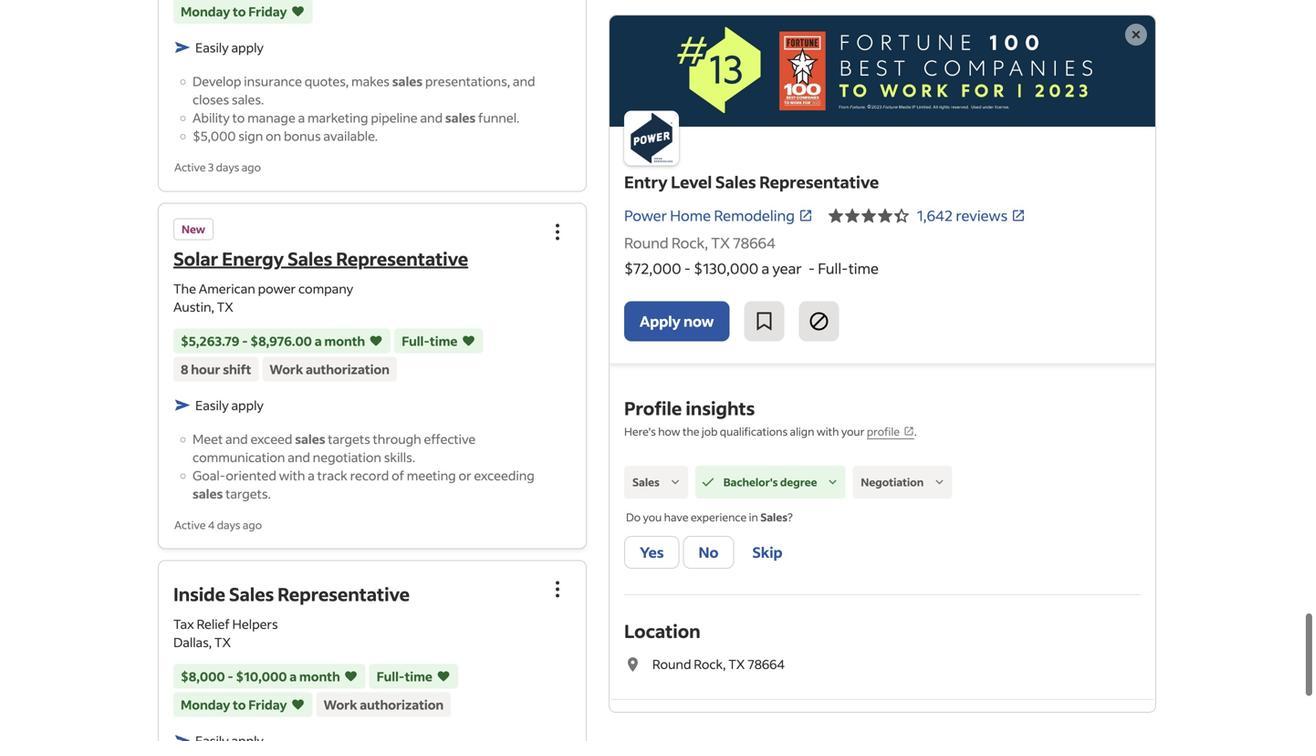 Task type: vqa. For each thing, say whether or not it's contained in the screenshot.
bottom Representative
yes



Task type: describe. For each thing, give the bounding box(es) containing it.
sales right makes
[[392, 73, 423, 90]]

days for goal-oriented with a track record of meeting or exceeding
[[217, 518, 240, 532]]

1 matching qualification image from the left
[[700, 475, 716, 491]]

full-time for $8,000 - $10,000 a month
[[377, 669, 433, 685]]

1,642 reviews link
[[917, 206, 1026, 225]]

how
[[658, 425, 680, 439]]

negotiation
[[861, 475, 924, 490]]

and inside ability to manage a marketing pipeline and sales funnel. $5,000 sign on bonus available.
[[420, 110, 443, 126]]

tax relief helpers dallas, tx
[[173, 617, 278, 651]]

time for the american power company austin, tx
[[430, 333, 458, 349]]

marketing
[[308, 110, 368, 126]]

meet
[[193, 431, 223, 448]]

bachelor's degree button
[[695, 466, 846, 499]]

2 matching qualification image from the left
[[825, 475, 841, 491]]

0 vertical spatial full-
[[818, 259, 849, 278]]

profile
[[624, 397, 682, 420]]

dallas,
[[173, 635, 212, 651]]

sales up helpers
[[229, 583, 274, 606]]

degree
[[780, 475, 817, 490]]

and inside presentations, and closes sales.
[[513, 73, 535, 90]]

$5,263.79
[[181, 333, 239, 349]]

round rock, tx 78664 for location
[[652, 657, 785, 673]]

and up communication
[[225, 431, 248, 448]]

78664 for location
[[748, 657, 785, 673]]

time for tax relief helpers dallas, tx
[[405, 669, 433, 685]]

oriented
[[226, 468, 276, 484]]

targets.
[[226, 486, 271, 502]]

relief
[[197, 617, 230, 633]]

entry level sales representative
[[624, 172, 879, 193]]

no
[[699, 544, 719, 562]]

reviews
[[956, 206, 1008, 225]]

2 vertical spatial representative
[[278, 583, 410, 606]]

friday for matches your preference image to the top
[[248, 3, 287, 20]]

the
[[173, 281, 196, 297]]

helpers
[[232, 617, 278, 633]]

ago for sales.
[[242, 160, 261, 175]]

not interested image
[[808, 311, 830, 333]]

easily for meet
[[195, 397, 229, 414]]

do
[[626, 511, 641, 525]]

ago for communication
[[243, 518, 262, 532]]

4
[[208, 518, 215, 532]]

year
[[772, 259, 802, 278]]

meeting
[[407, 468, 456, 484]]

$5,263.79 - $8,976.00 a month
[[181, 333, 365, 349]]

ability to manage a marketing pipeline and sales funnel. $5,000 sign on bonus available.
[[193, 110, 520, 144]]

do you have experience in sales ?
[[626, 511, 793, 525]]

level
[[671, 172, 712, 193]]

exceed
[[250, 431, 292, 448]]

and inside targets through effective communication and negotiation skills.
[[288, 449, 310, 466]]

month for $5,263.79 - $8,976.00 a month
[[324, 333, 365, 349]]

active 4 days ago
[[174, 518, 262, 532]]

sales inside ability to manage a marketing pipeline and sales funnel. $5,000 sign on bonus available.
[[445, 110, 476, 126]]

bonus
[[284, 128, 321, 144]]

experience
[[691, 511, 747, 525]]

track
[[317, 468, 348, 484]]

apply now
[[640, 312, 714, 331]]

active for ability to manage a marketing pipeline and
[[174, 160, 206, 175]]

close job details image
[[1125, 24, 1147, 46]]

.
[[914, 425, 917, 439]]

apply for insurance
[[231, 39, 264, 56]]

profile link
[[867, 425, 914, 440]]

?
[[788, 511, 793, 525]]

shift
[[223, 361, 251, 378]]

power
[[624, 206, 667, 225]]

- right year
[[809, 259, 815, 278]]

funnel.
[[478, 110, 520, 126]]

makes
[[351, 73, 390, 90]]

insurance
[[244, 73, 302, 90]]

job
[[702, 425, 718, 439]]

full- for tax relief helpers
[[377, 669, 405, 685]]

presentations, and closes sales.
[[193, 73, 535, 108]]

work authorization for $5,263.79 - $8,976.00 a month
[[269, 361, 390, 378]]

work authorization for $8,000 - $10,000 a month
[[324, 697, 444, 714]]

- for $72,000 - $130,000 a year - full-time
[[684, 259, 691, 278]]

easily apply for meet
[[195, 397, 264, 414]]

matches your preference image for $5,263.79 - $8,976.00 a month
[[461, 332, 476, 350]]

communication
[[193, 449, 285, 466]]

home
[[670, 206, 711, 225]]

effective
[[424, 431, 476, 448]]

now
[[684, 312, 714, 331]]

$72,000 - $130,000 a year - full-time
[[624, 259, 879, 278]]

friday for the bottom matches your preference image
[[248, 697, 287, 714]]

round rock, tx 78664 for entry level sales representative
[[624, 234, 776, 252]]

or
[[459, 468, 472, 484]]

a for $130,000
[[762, 259, 770, 278]]

quotes,
[[305, 73, 349, 90]]

a for manage
[[298, 110, 305, 126]]

78664 for entry level sales representative
[[733, 234, 776, 252]]

power
[[258, 281, 296, 297]]

hour
[[191, 361, 220, 378]]

inside sales representative button
[[173, 583, 410, 606]]

power home remodeling link
[[624, 205, 813, 227]]

bachelor's
[[724, 475, 778, 490]]

$72,000
[[624, 259, 681, 278]]

presentations,
[[425, 73, 510, 90]]

sales right exceed
[[295, 431, 325, 448]]

available.
[[323, 128, 378, 144]]

exceeding
[[474, 468, 535, 484]]

sales up company
[[287, 247, 332, 270]]

$5,000
[[193, 128, 236, 144]]

have
[[664, 511, 689, 525]]

1 vertical spatial matches your preference image
[[369, 332, 384, 350]]

closes
[[193, 91, 229, 108]]

month for $8,000 - $10,000 a month
[[299, 669, 340, 685]]

$8,000
[[181, 669, 225, 685]]

authorization for $8,000 - $10,000 a month
[[360, 697, 444, 714]]

with inside goal-oriented with a track record of meeting or exceeding sales targets.
[[279, 468, 305, 484]]

solar
[[173, 247, 218, 270]]

austin,
[[173, 299, 214, 315]]

0 vertical spatial time
[[849, 259, 879, 278]]

authorization for $5,263.79 - $8,976.00 a month
[[306, 361, 390, 378]]

a for $10,000
[[290, 669, 297, 685]]

sales inside goal-oriented with a track record of meeting or exceeding sales targets.
[[193, 486, 223, 502]]



Task type: locate. For each thing, give the bounding box(es) containing it.
1 vertical spatial easily
[[195, 397, 229, 414]]

0 vertical spatial to
[[233, 3, 246, 20]]

1 vertical spatial monday
[[181, 697, 230, 714]]

round
[[624, 234, 669, 252], [652, 657, 691, 673]]

here's how the job qualifications align with your
[[624, 425, 867, 439]]

- for $8,000 - $10,000 a month
[[228, 669, 233, 685]]

active for goal-oriented with a track record of meeting or exceeding
[[174, 518, 206, 532]]

a up bonus
[[298, 110, 305, 126]]

matching qualification image right the degree
[[825, 475, 841, 491]]

full-time for $5,263.79 - $8,976.00 a month
[[402, 333, 458, 349]]

1 easily from the top
[[195, 39, 229, 56]]

1 vertical spatial time
[[430, 333, 458, 349]]

active 3 days ago
[[174, 160, 261, 175]]

2 vertical spatial matches your preference image
[[291, 696, 305, 715]]

with left track at the left
[[279, 468, 305, 484]]

profile insights
[[624, 397, 755, 420]]

8 hour shift
[[181, 361, 251, 378]]

a for with
[[308, 468, 315, 484]]

save this job image
[[753, 311, 775, 333]]

sales button
[[624, 466, 688, 499]]

0 vertical spatial apply
[[231, 39, 264, 56]]

days for ability to manage a marketing pipeline and
[[216, 160, 239, 175]]

1 monday to friday from the top
[[181, 3, 287, 20]]

and
[[513, 73, 535, 90], [420, 110, 443, 126], [225, 431, 248, 448], [288, 449, 310, 466]]

monday to friday for the bottom matches your preference image
[[181, 697, 287, 714]]

to down $8,000 - $10,000 a month
[[233, 697, 246, 714]]

0 vertical spatial with
[[817, 425, 839, 439]]

monday for matches your preference image to the top
[[181, 3, 230, 20]]

entry
[[624, 172, 668, 193]]

2 easily from the top
[[195, 397, 229, 414]]

0 horizontal spatial work
[[269, 361, 303, 378]]

1 vertical spatial easily apply
[[195, 397, 264, 414]]

monday to friday
[[181, 3, 287, 20], [181, 697, 287, 714]]

a right $10,000
[[290, 669, 297, 685]]

targets
[[328, 431, 370, 448]]

job actions for solar energy sales representative is collapsed image
[[547, 221, 569, 243]]

rock, down home
[[672, 234, 708, 252]]

round for location
[[652, 657, 691, 673]]

apply for and
[[231, 397, 264, 414]]

0 vertical spatial 78664
[[733, 234, 776, 252]]

1 vertical spatial rock,
[[694, 657, 726, 673]]

apply up insurance
[[231, 39, 264, 56]]

1 vertical spatial authorization
[[360, 697, 444, 714]]

representative for entry level sales representative
[[759, 172, 879, 193]]

missing qualification image
[[931, 475, 948, 491]]

0 vertical spatial days
[[216, 160, 239, 175]]

yes button
[[624, 537, 680, 570]]

inside
[[173, 583, 225, 606]]

2 active from the top
[[174, 518, 206, 532]]

record
[[350, 468, 389, 484]]

goal-oriented with a track record of meeting or exceeding sales targets.
[[193, 468, 535, 502]]

a right $8,976.00
[[315, 333, 322, 349]]

time
[[849, 259, 879, 278], [430, 333, 458, 349], [405, 669, 433, 685]]

negotiation
[[313, 449, 381, 466]]

0 vertical spatial work authorization
[[269, 361, 390, 378]]

solar energy sales representative
[[173, 247, 468, 270]]

sales left missing qualification image
[[632, 475, 660, 490]]

easily apply up develop in the top of the page
[[195, 39, 264, 56]]

the
[[683, 425, 700, 439]]

0 vertical spatial round rock, tx 78664
[[624, 234, 776, 252]]

easily apply for develop
[[195, 39, 264, 56]]

1 friday from the top
[[248, 3, 287, 20]]

tx
[[711, 234, 730, 252], [217, 299, 233, 315], [214, 635, 231, 651], [729, 657, 745, 673]]

inside sales representative
[[173, 583, 410, 606]]

3
[[208, 160, 214, 175]]

rock, for location
[[694, 657, 726, 673]]

2 vertical spatial full-
[[377, 669, 405, 685]]

2 monday from the top
[[181, 697, 230, 714]]

- for $5,263.79 - $8,976.00 a month
[[242, 333, 248, 349]]

0 vertical spatial ago
[[242, 160, 261, 175]]

$10,000
[[236, 669, 287, 685]]

friday up insurance
[[248, 3, 287, 20]]

a left track at the left
[[308, 468, 315, 484]]

remodeling
[[714, 206, 795, 225]]

0 vertical spatial monday
[[181, 3, 230, 20]]

monday to friday up develop in the top of the page
[[181, 3, 287, 20]]

2 vertical spatial time
[[405, 669, 433, 685]]

4.3 out of 5 stars image
[[828, 205, 910, 227]]

1 vertical spatial full-time
[[377, 669, 433, 685]]

a inside ability to manage a marketing pipeline and sales funnel. $5,000 sign on bonus available.
[[298, 110, 305, 126]]

ability
[[193, 110, 230, 126]]

matching qualification image right missing qualification image
[[700, 475, 716, 491]]

targets through effective communication and negotiation skills.
[[193, 431, 476, 466]]

1 vertical spatial with
[[279, 468, 305, 484]]

monday for the bottom matches your preference image
[[181, 697, 230, 714]]

0 vertical spatial active
[[174, 160, 206, 175]]

round rock, tx 78664
[[624, 234, 776, 252], [652, 657, 785, 673]]

$8,000 - $10,000 a month
[[181, 669, 340, 685]]

1 vertical spatial active
[[174, 518, 206, 532]]

0 vertical spatial monday to friday
[[181, 3, 287, 20]]

1 easily apply from the top
[[195, 39, 264, 56]]

sales down presentations,
[[445, 110, 476, 126]]

0 horizontal spatial with
[[279, 468, 305, 484]]

easily for develop
[[195, 39, 229, 56]]

days right 4
[[217, 518, 240, 532]]

0 vertical spatial rock,
[[672, 234, 708, 252]]

days right 3
[[216, 160, 239, 175]]

and down exceed
[[288, 449, 310, 466]]

apply up meet and exceed sales
[[231, 397, 264, 414]]

location
[[624, 620, 701, 644]]

sales down goal-
[[193, 486, 223, 502]]

1 vertical spatial 78664
[[748, 657, 785, 673]]

rock, for entry level sales representative
[[672, 234, 708, 252]]

meet and exceed sales
[[193, 431, 325, 448]]

2 horizontal spatial matches your preference image
[[461, 332, 476, 350]]

round rock, tx 78664 down home
[[624, 234, 776, 252]]

and up funnel.
[[513, 73, 535, 90]]

round rock, tx 78664 down location
[[652, 657, 785, 673]]

1 apply from the top
[[231, 39, 264, 56]]

active
[[174, 160, 206, 175], [174, 518, 206, 532]]

0 vertical spatial month
[[324, 333, 365, 349]]

round up $72,000 at the top of the page
[[624, 234, 669, 252]]

to up develop in the top of the page
[[233, 3, 246, 20]]

work down $8,000 - $10,000 a month
[[324, 697, 357, 714]]

full-time
[[402, 333, 458, 349], [377, 669, 433, 685]]

- right the $8,000
[[228, 669, 233, 685]]

rock, down location
[[694, 657, 726, 673]]

develop
[[193, 73, 241, 90]]

job actions for inside sales representative is collapsed image
[[547, 579, 569, 601]]

monday up develop in the top of the page
[[181, 3, 230, 20]]

develop insurance quotes, makes sales
[[193, 73, 423, 90]]

on
[[266, 128, 281, 144]]

sales.
[[232, 91, 264, 108]]

0 horizontal spatial matches your preference image
[[344, 668, 358, 686]]

$8,976.00
[[250, 333, 312, 349]]

0 vertical spatial round
[[624, 234, 669, 252]]

1 vertical spatial round rock, tx 78664
[[652, 657, 785, 673]]

active left 3
[[174, 160, 206, 175]]

0 vertical spatial work
[[269, 361, 303, 378]]

1 vertical spatial work authorization
[[324, 697, 444, 714]]

0 vertical spatial matches your preference image
[[291, 2, 305, 21]]

tx inside the american power company austin, tx
[[217, 299, 233, 315]]

1 vertical spatial monday to friday
[[181, 697, 287, 714]]

bachelor's degree
[[724, 475, 817, 490]]

a for $8,976.00
[[315, 333, 322, 349]]

a inside goal-oriented with a track record of meeting or exceeding sales targets.
[[308, 468, 315, 484]]

matching qualification image
[[700, 475, 716, 491], [825, 475, 841, 491]]

0 vertical spatial friday
[[248, 3, 287, 20]]

with
[[817, 425, 839, 439], [279, 468, 305, 484]]

0 vertical spatial full-time
[[402, 333, 458, 349]]

1 horizontal spatial with
[[817, 425, 839, 439]]

to for matches your preference image to the top
[[233, 3, 246, 20]]

1 vertical spatial friday
[[248, 697, 287, 714]]

missing qualification image
[[667, 475, 683, 491]]

a
[[298, 110, 305, 126], [762, 259, 770, 278], [315, 333, 322, 349], [308, 468, 315, 484], [290, 669, 297, 685]]

1 vertical spatial to
[[232, 110, 245, 126]]

monday down the $8,000
[[181, 697, 230, 714]]

2 vertical spatial to
[[233, 697, 246, 714]]

american
[[199, 281, 255, 297]]

sign
[[238, 128, 263, 144]]

apply
[[231, 39, 264, 56], [231, 397, 264, 414]]

matches your preference image for $8,000 - $10,000 a month
[[436, 668, 451, 686]]

month down company
[[324, 333, 365, 349]]

1 vertical spatial work
[[324, 697, 357, 714]]

insights
[[686, 397, 755, 420]]

work authorization
[[269, 361, 390, 378], [324, 697, 444, 714]]

skills.
[[384, 449, 415, 466]]

friday down $10,000
[[248, 697, 287, 714]]

work for friday
[[324, 697, 357, 714]]

easily up meet
[[195, 397, 229, 414]]

sales
[[715, 172, 756, 193], [287, 247, 332, 270], [632, 475, 660, 490], [760, 511, 788, 525], [229, 583, 274, 606]]

easily apply down shift
[[195, 397, 264, 414]]

1 vertical spatial month
[[299, 669, 340, 685]]

easily apply
[[195, 39, 264, 56], [195, 397, 264, 414]]

1 horizontal spatial matching qualification image
[[825, 475, 841, 491]]

2 easily apply from the top
[[195, 397, 264, 414]]

sales right in
[[760, 511, 788, 525]]

power home remodeling logo image
[[610, 16, 1155, 127], [624, 111, 679, 166]]

apply now button
[[624, 302, 730, 342]]

0 vertical spatial easily apply
[[195, 39, 264, 56]]

1 horizontal spatial matches your preference image
[[436, 668, 451, 686]]

a left year
[[762, 259, 770, 278]]

0 vertical spatial easily
[[195, 39, 229, 56]]

through
[[373, 431, 421, 448]]

ago down the 'targets.'
[[243, 518, 262, 532]]

skip button
[[738, 537, 797, 570]]

matches your preference image
[[291, 2, 305, 21], [369, 332, 384, 350], [291, 696, 305, 715]]

monday to friday for matches your preference image to the top
[[181, 3, 287, 20]]

2 monday to friday from the top
[[181, 697, 287, 714]]

1 vertical spatial ago
[[243, 518, 262, 532]]

full- for the american power company
[[402, 333, 430, 349]]

$130,000
[[694, 259, 759, 278]]

tx inside tax relief helpers dallas, tx
[[214, 635, 231, 651]]

to for the bottom matches your preference image
[[233, 697, 246, 714]]

1 vertical spatial days
[[217, 518, 240, 532]]

1 active from the top
[[174, 160, 206, 175]]

monday to friday down $8,000 - $10,000 a month
[[181, 697, 287, 714]]

no button
[[683, 537, 734, 570]]

2 apply from the top
[[231, 397, 264, 414]]

work down $8,976.00
[[269, 361, 303, 378]]

sales
[[392, 73, 423, 90], [445, 110, 476, 126], [295, 431, 325, 448], [193, 486, 223, 502]]

0 vertical spatial authorization
[[306, 361, 390, 378]]

new
[[182, 222, 205, 236]]

1,642 reviews
[[917, 206, 1008, 225]]

goal-
[[193, 468, 226, 484]]

1 horizontal spatial work
[[324, 697, 357, 714]]

align
[[790, 425, 814, 439]]

ago down sign
[[242, 160, 261, 175]]

pipeline
[[371, 110, 418, 126]]

profile
[[867, 425, 900, 439]]

apply
[[640, 312, 681, 331]]

matches your preference image
[[461, 332, 476, 350], [344, 668, 358, 686], [436, 668, 451, 686]]

1 vertical spatial round
[[652, 657, 691, 673]]

easily up develop in the top of the page
[[195, 39, 229, 56]]

work
[[269, 361, 303, 378], [324, 697, 357, 714]]

work for shift
[[269, 361, 303, 378]]

and right the pipeline
[[420, 110, 443, 126]]

negotiation button
[[853, 466, 952, 499]]

sales up power home remodeling link
[[715, 172, 756, 193]]

- right $72,000 at the top of the page
[[684, 259, 691, 278]]

with left the your
[[817, 425, 839, 439]]

-
[[684, 259, 691, 278], [809, 259, 815, 278], [242, 333, 248, 349], [228, 669, 233, 685]]

1 vertical spatial full-
[[402, 333, 430, 349]]

to down sales.
[[232, 110, 245, 126]]

0 horizontal spatial matching qualification image
[[700, 475, 716, 491]]

your
[[841, 425, 865, 439]]

representative for solar energy sales representative
[[336, 247, 468, 270]]

representative
[[759, 172, 879, 193], [336, 247, 468, 270], [278, 583, 410, 606]]

round for entry level sales representative
[[624, 234, 669, 252]]

friday
[[248, 3, 287, 20], [248, 697, 287, 714]]

round down location
[[652, 657, 691, 673]]

1 vertical spatial representative
[[336, 247, 468, 270]]

power home remodeling
[[624, 206, 795, 225]]

2 friday from the top
[[248, 697, 287, 714]]

month right $10,000
[[299, 669, 340, 685]]

company
[[298, 281, 353, 297]]

solar energy sales representative button
[[173, 247, 468, 270]]

rock,
[[672, 234, 708, 252], [694, 657, 726, 673]]

full-
[[818, 259, 849, 278], [402, 333, 430, 349], [377, 669, 405, 685]]

1,642
[[917, 206, 953, 225]]

0 vertical spatial representative
[[759, 172, 879, 193]]

to inside ability to manage a marketing pipeline and sales funnel. $5,000 sign on bonus available.
[[232, 110, 245, 126]]

- up shift
[[242, 333, 248, 349]]

active left 4
[[174, 518, 206, 532]]

1 monday from the top
[[181, 3, 230, 20]]

1 vertical spatial apply
[[231, 397, 264, 414]]

of
[[392, 468, 404, 484]]

sales inside button
[[632, 475, 660, 490]]



